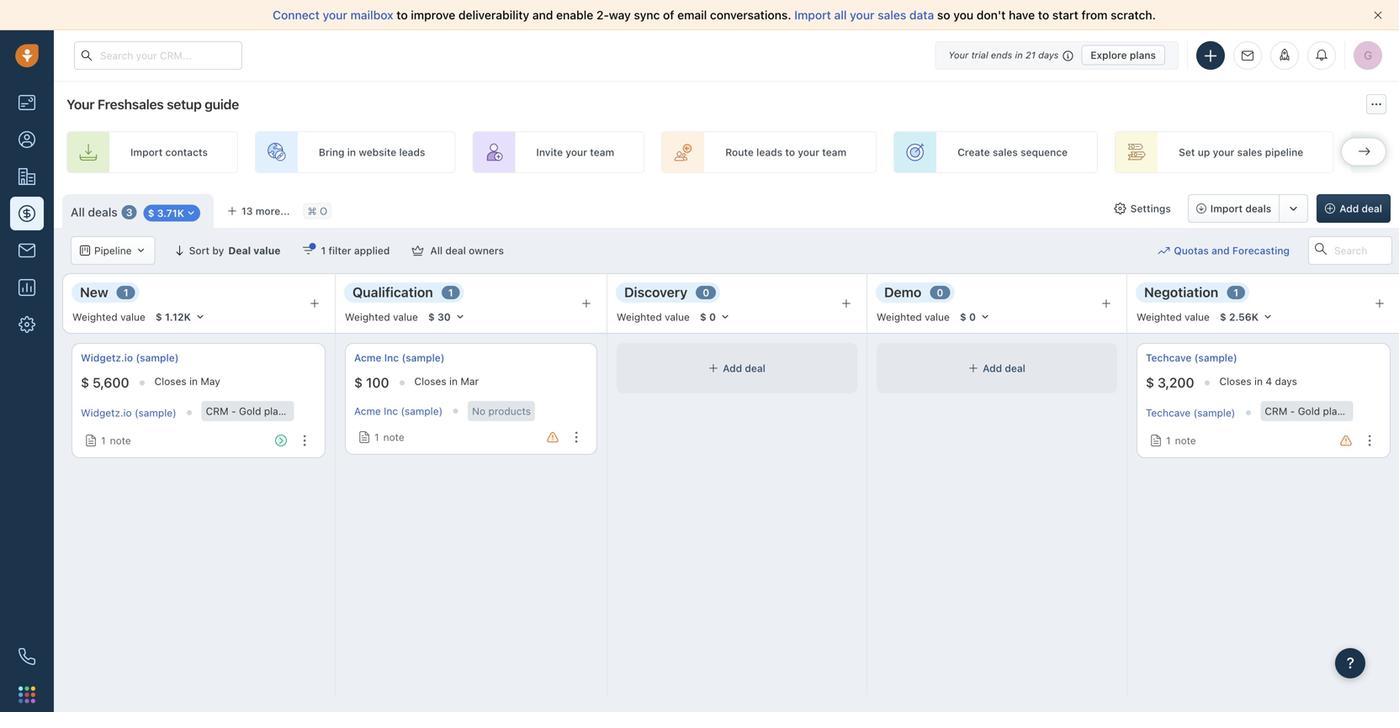 Task type: describe. For each thing, give the bounding box(es) containing it.
your right up
[[1213, 146, 1235, 158]]

- for $ 3,200
[[1290, 406, 1295, 417]]

import contacts
[[130, 146, 208, 158]]

invite your team link
[[472, 131, 645, 173]]

1 widgetz.io (sample) link from the top
[[81, 351, 179, 365]]

demo
[[884, 284, 922, 300]]

guide
[[205, 96, 239, 112]]

freshworks switcher image
[[19, 687, 35, 704]]

qualification
[[353, 284, 433, 300]]

explore
[[1091, 49, 1127, 61]]

closes in 4 days
[[1220, 376, 1297, 387]]

all deal owners button
[[401, 236, 515, 265]]

(sa
[[1387, 406, 1399, 417]]

import deals button
[[1188, 194, 1280, 223]]

100
[[366, 375, 389, 391]]

weighted value for discovery
[[617, 311, 690, 323]]

30
[[437, 311, 451, 323]]

$ 30 button
[[421, 308, 473, 326]]

$ 30
[[428, 311, 451, 323]]

mailbox
[[350, 8, 393, 22]]

bring in website leads link
[[255, 131, 456, 173]]

2 acme from the top
[[354, 405, 381, 417]]

explore plans link
[[1082, 45, 1165, 65]]

of
[[663, 8, 674, 22]]

crm - gold plan monthly (sa
[[1265, 406, 1399, 417]]

container_wx8msf4aqz5i3rn1 image down $ 5,600
[[85, 435, 97, 447]]

conversations.
[[710, 8, 791, 22]]

1.12k
[[165, 311, 191, 323]]

$ 0 for demo
[[960, 311, 976, 323]]

trial
[[971, 50, 988, 61]]

1 filter applied button
[[291, 236, 401, 265]]

data
[[910, 8, 934, 22]]

freshsales
[[98, 96, 164, 112]]

closes in may
[[154, 376, 220, 387]]

2 widgetz.io (sample) link from the top
[[81, 407, 176, 419]]

sort
[[189, 245, 210, 257]]

container_wx8msf4aqz5i3rn1 image inside quotas and forecasting link
[[1158, 245, 1170, 257]]

in left 21 at the right of page
[[1015, 50, 1023, 61]]

(sample) down closes in may
[[135, 407, 176, 419]]

0 vertical spatial days
[[1038, 50, 1059, 61]]

forecasting
[[1233, 245, 1290, 257]]

mar
[[461, 376, 479, 387]]

weighted for demo
[[877, 311, 922, 323]]

deliverability
[[459, 8, 529, 22]]

products
[[488, 406, 531, 417]]

invite
[[536, 146, 563, 158]]

2.56k
[[1229, 311, 1259, 323]]

$ 1.12k button
[[148, 308, 213, 326]]

connect
[[273, 8, 320, 22]]

your for your freshsales setup guide
[[66, 96, 94, 112]]

enable
[[556, 8, 593, 22]]

1 note for $ 100
[[374, 432, 405, 443]]

0 vertical spatial and
[[532, 8, 553, 22]]

value for demo
[[925, 311, 950, 323]]

route leads to your team
[[725, 146, 847, 158]]

$ 5,600
[[81, 375, 129, 391]]

2 inc from the top
[[384, 405, 398, 417]]

start
[[1052, 8, 1079, 22]]

2 techcave (sample) from the top
[[1146, 407, 1235, 419]]

13 more...
[[241, 205, 290, 217]]

create
[[958, 146, 990, 158]]

quotas
[[1174, 245, 1209, 257]]

filter
[[329, 245, 351, 257]]

3,200
[[1158, 375, 1194, 391]]

container_wx8msf4aqz5i3rn1 image inside settings popup button
[[1115, 203, 1126, 215]]

add deal for demo
[[983, 363, 1026, 374]]

no products
[[472, 406, 531, 417]]

⌘ o
[[308, 205, 327, 217]]

1 right the new
[[123, 287, 128, 299]]

team inside the 'invite your team' 'link'
[[590, 146, 614, 158]]

1 vertical spatial and
[[1212, 245, 1230, 257]]

$ 100
[[354, 375, 389, 391]]

set
[[1179, 146, 1195, 158]]

your freshsales setup guide
[[66, 96, 239, 112]]

pipeline button
[[71, 236, 155, 265]]

add inside button
[[1340, 203, 1359, 215]]

in for qualification
[[449, 376, 458, 387]]

all deals 3
[[71, 205, 133, 219]]

send email image
[[1242, 50, 1254, 61]]

add for demo
[[983, 363, 1002, 374]]

value for discovery
[[665, 311, 690, 323]]

so
[[937, 8, 950, 22]]

up
[[1198, 146, 1210, 158]]

all
[[834, 8, 847, 22]]

1 techcave (sample) from the top
[[1146, 352, 1237, 364]]

container_wx8msf4aqz5i3rn1 image left pipeline
[[80, 246, 90, 256]]

add deal button
[[1317, 194, 1391, 223]]

1 acme inc (sample) from the top
[[354, 352, 445, 364]]

bring in website leads
[[319, 146, 425, 158]]

$ 0 button for discovery
[[692, 308, 738, 326]]

1 horizontal spatial to
[[785, 146, 795, 158]]

settings button
[[1106, 194, 1179, 223]]

weighted value for demo
[[877, 311, 950, 323]]

deals for import
[[1246, 203, 1272, 215]]

monthly for 3,200
[[1346, 406, 1384, 417]]

from
[[1082, 8, 1108, 22]]

container_wx8msf4aqz5i3rn1 image inside 1 filter applied button
[[302, 245, 314, 257]]

have
[[1009, 8, 1035, 22]]

note for $ 3,200
[[1175, 435, 1196, 447]]

in inside bring in website leads link
[[347, 146, 356, 158]]

(sample) down the closes in mar
[[401, 405, 443, 417]]

bring
[[319, 146, 345, 158]]

(sample) down $ 2.56k
[[1194, 352, 1237, 364]]

add for discovery
[[723, 363, 742, 374]]

3
[[126, 207, 133, 218]]

container_wx8msf4aqz5i3rn1 image down the '$ 3,200'
[[1150, 435, 1162, 447]]

improve
[[411, 8, 455, 22]]

import all your sales data link
[[794, 8, 937, 22]]

import for import deals
[[1211, 203, 1243, 215]]

contacts
[[165, 146, 208, 158]]

$ inside dropdown button
[[148, 207, 154, 219]]

1 horizontal spatial import
[[794, 8, 831, 22]]

2 widgetz.io (sample) from the top
[[81, 407, 176, 419]]

1 inc from the top
[[384, 352, 399, 364]]

way
[[609, 8, 631, 22]]

website
[[359, 146, 396, 158]]

new
[[80, 284, 108, 300]]

pipeline
[[1265, 146, 1304, 158]]

$ 3.71k
[[148, 207, 184, 219]]

pipeline
[[94, 245, 132, 257]]

1 leads from the left
[[399, 146, 425, 158]]

1 techcave (sample) link from the top
[[1146, 351, 1237, 365]]

21
[[1026, 50, 1036, 61]]

connect your mailbox link
[[273, 8, 397, 22]]

team inside route leads to your team link
[[822, 146, 847, 158]]

5,600
[[93, 375, 129, 391]]

13
[[241, 205, 253, 217]]

create sales sequence
[[958, 146, 1068, 158]]

import deals
[[1211, 203, 1272, 215]]

plan for 5,600
[[264, 406, 284, 417]]

1 note for $ 3,200
[[1166, 435, 1196, 447]]

applied
[[354, 245, 390, 257]]

o
[[320, 205, 327, 217]]

1 down the '$ 3,200'
[[1166, 435, 1171, 447]]

in for new
[[189, 376, 198, 387]]

in for negotiation
[[1255, 376, 1263, 387]]

explore plans
[[1091, 49, 1156, 61]]

(sample) inside "link"
[[402, 352, 445, 364]]



Task type: vqa. For each thing, say whether or not it's contained in the screenshot.


Task type: locate. For each thing, give the bounding box(es) containing it.
value for new
[[120, 311, 145, 323]]

widgetz.io (sample) link
[[81, 351, 179, 365], [81, 407, 176, 419]]

you
[[954, 8, 974, 22]]

0 vertical spatial widgetz.io (sample)
[[81, 352, 179, 364]]

quotas and forecasting
[[1174, 245, 1290, 257]]

your left the mailbox
[[323, 8, 347, 22]]

1 vertical spatial inc
[[384, 405, 398, 417]]

1 vertical spatial widgetz.io (sample)
[[81, 407, 176, 419]]

and left enable
[[532, 8, 553, 22]]

to right 'route' in the right top of the page
[[785, 146, 795, 158]]

2 techcave from the top
[[1146, 407, 1191, 419]]

acme inc (sample) up 100
[[354, 352, 445, 364]]

1 horizontal spatial $ 0
[[960, 311, 976, 323]]

1 horizontal spatial your
[[949, 50, 969, 61]]

all left owners
[[430, 245, 443, 257]]

and
[[532, 8, 553, 22], [1212, 245, 1230, 257]]

sync
[[634, 8, 660, 22]]

1 down $ 5,600
[[101, 435, 106, 447]]

techcave (sample) link down 3,200
[[1146, 407, 1235, 419]]

1 vertical spatial your
[[66, 96, 94, 112]]

weighted for qualification
[[345, 311, 390, 323]]

1 vertical spatial all
[[430, 245, 443, 257]]

1 horizontal spatial -
[[1290, 406, 1295, 417]]

techcave (sample) down 3,200
[[1146, 407, 1235, 419]]

widgetz.io (sample) down 5,600
[[81, 407, 176, 419]]

0 vertical spatial widgetz.io (sample) link
[[81, 351, 179, 365]]

2 horizontal spatial to
[[1038, 8, 1049, 22]]

techcave (sample) link up 3,200
[[1146, 351, 1237, 365]]

in right bring on the left
[[347, 146, 356, 158]]

0 horizontal spatial leads
[[399, 146, 425, 158]]

0 horizontal spatial to
[[397, 8, 408, 22]]

what's new image
[[1279, 49, 1291, 61]]

weighted for new
[[72, 311, 118, 323]]

import left contacts
[[130, 146, 163, 158]]

1 horizontal spatial monthly
[[1346, 406, 1384, 417]]

setup
[[167, 96, 202, 112]]

crm for $ 3,200
[[1265, 406, 1288, 417]]

add deal inside add deal button
[[1340, 203, 1382, 215]]

1 vertical spatial acme inc (sample)
[[354, 405, 443, 417]]

to
[[397, 8, 408, 22], [1038, 8, 1049, 22], [785, 146, 795, 158]]

set up your sales pipeline link
[[1115, 131, 1334, 173]]

1 horizontal spatial note
[[383, 432, 405, 443]]

add deal for discovery
[[723, 363, 766, 374]]

2 gold from the left
[[1298, 406, 1320, 417]]

weighted for negotiation
[[1137, 311, 1182, 323]]

1 vertical spatial techcave (sample) link
[[1146, 407, 1235, 419]]

your
[[323, 8, 347, 22], [850, 8, 875, 22], [566, 146, 587, 158], [798, 146, 819, 158], [1213, 146, 1235, 158]]

2 horizontal spatial note
[[1175, 435, 1196, 447]]

2 weighted from the left
[[345, 311, 390, 323]]

1 note for $ 5,600
[[101, 435, 131, 447]]

1 horizontal spatial gold
[[1298, 406, 1320, 417]]

deals up forecasting
[[1246, 203, 1272, 215]]

2 horizontal spatial sales
[[1237, 146, 1262, 158]]

2 $ 0 button from the left
[[952, 308, 998, 326]]

0 horizontal spatial team
[[590, 146, 614, 158]]

weighted value for negotiation
[[1137, 311, 1210, 323]]

1 vertical spatial acme inc (sample) link
[[354, 405, 443, 417]]

1 down 100
[[374, 432, 379, 443]]

closes left 4
[[1220, 376, 1252, 387]]

1 techcave from the top
[[1146, 352, 1192, 364]]

1 vertical spatial techcave
[[1146, 407, 1191, 419]]

4
[[1266, 376, 1272, 387]]

1 $ 0 button from the left
[[692, 308, 738, 326]]

0 horizontal spatial plan
[[264, 406, 284, 417]]

deal
[[228, 245, 251, 257]]

closes
[[154, 376, 187, 387], [414, 376, 446, 387], [1220, 376, 1252, 387]]

0 vertical spatial all
[[71, 205, 85, 219]]

note for $ 100
[[383, 432, 405, 443]]

don't
[[977, 8, 1006, 22]]

1 horizontal spatial add
[[983, 363, 1002, 374]]

2 horizontal spatial 1 note
[[1166, 435, 1196, 447]]

weighted value down negotiation
[[1137, 311, 1210, 323]]

1 vertical spatial widgetz.io (sample) link
[[81, 407, 176, 419]]

2 vertical spatial import
[[1211, 203, 1243, 215]]

(sample) up the closes in mar
[[402, 352, 445, 364]]

leads
[[399, 146, 425, 158], [757, 146, 783, 158]]

your trial ends in 21 days
[[949, 50, 1059, 61]]

1 inside 1 filter applied button
[[321, 245, 326, 257]]

0 horizontal spatial $ 0 button
[[692, 308, 738, 326]]

1 horizontal spatial crm
[[1265, 406, 1288, 417]]

container_wx8msf4aqz5i3rn1 image
[[1115, 203, 1126, 215], [302, 245, 314, 257], [412, 245, 424, 257], [1158, 245, 1170, 257], [709, 363, 719, 374], [969, 363, 979, 374], [358, 432, 370, 443]]

set up your sales pipeline
[[1179, 146, 1304, 158]]

1 weighted from the left
[[72, 311, 118, 323]]

plans
[[1130, 49, 1156, 61]]

weighted value down discovery
[[617, 311, 690, 323]]

1 crm from the left
[[206, 406, 229, 417]]

0 horizontal spatial gold
[[239, 406, 261, 417]]

monthly for 5,600
[[287, 406, 325, 417]]

acme inside "link"
[[354, 352, 382, 364]]

crm down may at the bottom left
[[206, 406, 229, 417]]

1 monthly from the left
[[287, 406, 325, 417]]

acme
[[354, 352, 382, 364], [354, 405, 381, 417]]

$ 3,200
[[1146, 375, 1194, 391]]

to left start
[[1038, 8, 1049, 22]]

1 horizontal spatial closes
[[414, 376, 446, 387]]

techcave down the '$ 3,200'
[[1146, 407, 1191, 419]]

all
[[71, 205, 85, 219], [430, 245, 443, 257]]

deals inside button
[[1246, 203, 1272, 215]]

weighted value down qualification
[[345, 311, 418, 323]]

note down 100
[[383, 432, 405, 443]]

5 weighted value from the left
[[1137, 311, 1210, 323]]

1 up $ 2.56k
[[1234, 287, 1239, 299]]

3 closes from the left
[[1220, 376, 1252, 387]]

weighted value down demo
[[877, 311, 950, 323]]

$ 2.56k
[[1220, 311, 1259, 323]]

route leads to your team link
[[661, 131, 877, 173]]

widgetz.io down $ 5,600
[[81, 407, 132, 419]]

container_wx8msf4aqz5i3rn1 image
[[186, 208, 196, 218], [80, 246, 90, 256], [136, 246, 146, 256], [85, 435, 97, 447], [1150, 435, 1162, 447]]

1 horizontal spatial $ 0 button
[[952, 308, 998, 326]]

weighted for discovery
[[617, 311, 662, 323]]

closes left may at the bottom left
[[154, 376, 187, 387]]

closes left mar
[[414, 376, 446, 387]]

note down 3,200
[[1175, 435, 1196, 447]]

0 horizontal spatial all
[[71, 205, 85, 219]]

your right 'route' in the right top of the page
[[798, 146, 819, 158]]

(sample) up closes in may
[[136, 352, 179, 364]]

scratch.
[[1111, 8, 1156, 22]]

0 vertical spatial import
[[794, 8, 831, 22]]

more...
[[256, 205, 290, 217]]

1 gold from the left
[[239, 406, 261, 417]]

1 note down 5,600
[[101, 435, 131, 447]]

1 team from the left
[[590, 146, 614, 158]]

your for your trial ends in 21 days
[[949, 50, 969, 61]]

weighted down discovery
[[617, 311, 662, 323]]

note for $ 5,600
[[110, 435, 131, 447]]

sales left 'data'
[[878, 8, 906, 22]]

1 filter applied
[[321, 245, 390, 257]]

1 note down 3,200
[[1166, 435, 1196, 447]]

0 horizontal spatial monthly
[[287, 406, 325, 417]]

crm down 4
[[1265, 406, 1288, 417]]

1 acme from the top
[[354, 352, 382, 364]]

widgetz.io (sample) link down 5,600
[[81, 407, 176, 419]]

Search your CRM... text field
[[74, 41, 242, 70]]

1 horizontal spatial team
[[822, 146, 847, 158]]

deals
[[1246, 203, 1272, 215], [88, 205, 118, 219]]

gold for $ 3,200
[[1298, 406, 1320, 417]]

widgetz.io (sample) up 5,600
[[81, 352, 179, 364]]

2 acme inc (sample) link from the top
[[354, 405, 443, 417]]

container_wx8msf4aqz5i3rn1 image right pipeline
[[136, 246, 146, 256]]

closes in mar
[[414, 376, 479, 387]]

in
[[1015, 50, 1023, 61], [347, 146, 356, 158], [189, 376, 198, 387], [449, 376, 458, 387], [1255, 376, 1263, 387]]

acme inc (sample) link down 100
[[354, 405, 443, 417]]

0 horizontal spatial import
[[130, 146, 163, 158]]

1 note
[[374, 432, 405, 443], [101, 435, 131, 447], [1166, 435, 1196, 447]]

days
[[1038, 50, 1059, 61], [1275, 376, 1297, 387]]

widgetz.io
[[81, 352, 133, 364], [81, 407, 132, 419]]

all for deal
[[430, 245, 443, 257]]

0 horizontal spatial days
[[1038, 50, 1059, 61]]

$ 3.71k button
[[144, 205, 200, 222]]

2 horizontal spatial closes
[[1220, 376, 1252, 387]]

deals left '3'
[[88, 205, 118, 219]]

0 vertical spatial techcave (sample)
[[1146, 352, 1237, 364]]

widgetz.io (sample) link up 5,600
[[81, 351, 179, 365]]

container_wx8msf4aqz5i3rn1 image inside $ 3.71k button
[[186, 208, 196, 218]]

your right invite on the top
[[566, 146, 587, 158]]

inc down 100
[[384, 405, 398, 417]]

0 horizontal spatial crm
[[206, 406, 229, 417]]

Search field
[[1308, 236, 1392, 265]]

widgetz.io (sample)
[[81, 352, 179, 364], [81, 407, 176, 419]]

2 team from the left
[[822, 146, 847, 158]]

2 crm from the left
[[1265, 406, 1288, 417]]

2 monthly from the left
[[1346, 406, 1384, 417]]

$ 0 button for demo
[[952, 308, 998, 326]]

0 horizontal spatial 1 note
[[101, 435, 131, 447]]

1 horizontal spatial 1 note
[[374, 432, 405, 443]]

import deals group
[[1188, 194, 1309, 223]]

0
[[703, 287, 709, 299], [937, 287, 944, 299], [709, 311, 716, 323], [969, 311, 976, 323]]

acme inc (sample) down 100
[[354, 405, 443, 417]]

owners
[[469, 245, 504, 257]]

3 weighted from the left
[[617, 311, 662, 323]]

and right quotas
[[1212, 245, 1230, 257]]

in left may at the bottom left
[[189, 376, 198, 387]]

leads right 'route' in the right top of the page
[[757, 146, 783, 158]]

2 - from the left
[[1290, 406, 1295, 417]]

your left 'freshsales'
[[66, 96, 94, 112]]

1 horizontal spatial days
[[1275, 376, 1297, 387]]

techcave (sample) link
[[1146, 351, 1237, 365], [1146, 407, 1235, 419]]

$ 0 button
[[692, 308, 738, 326], [952, 308, 998, 326]]

value for negotiation
[[1185, 311, 1210, 323]]

plan for 3,200
[[1323, 406, 1343, 417]]

import up quotas and forecasting
[[1211, 203, 1243, 215]]

import contacts link
[[66, 131, 238, 173]]

0 vertical spatial techcave (sample) link
[[1146, 351, 1237, 365]]

all deal owners
[[430, 245, 504, 257]]

2 $ 0 from the left
[[960, 311, 976, 323]]

by
[[212, 245, 224, 257]]

all for deals
[[71, 205, 85, 219]]

phone element
[[10, 640, 44, 674]]

1 vertical spatial techcave (sample)
[[1146, 407, 1235, 419]]

5 weighted from the left
[[1137, 311, 1182, 323]]

1 horizontal spatial and
[[1212, 245, 1230, 257]]

0 vertical spatial inc
[[384, 352, 399, 364]]

days right 21 at the right of page
[[1038, 50, 1059, 61]]

0 vertical spatial acme
[[354, 352, 382, 364]]

acme inc (sample) link
[[354, 351, 445, 365], [354, 405, 443, 417]]

3 weighted value from the left
[[617, 311, 690, 323]]

0 vertical spatial your
[[949, 50, 969, 61]]

may
[[201, 376, 220, 387]]

weighted value for new
[[72, 311, 145, 323]]

1 acme inc (sample) link from the top
[[354, 351, 445, 365]]

4 weighted from the left
[[877, 311, 922, 323]]

techcave (sample) up 3,200
[[1146, 352, 1237, 364]]

0 horizontal spatial note
[[110, 435, 131, 447]]

2 widgetz.io from the top
[[81, 407, 132, 419]]

acme down $ 100
[[354, 405, 381, 417]]

import inside button
[[1211, 203, 1243, 215]]

weighted down the new
[[72, 311, 118, 323]]

sales right create
[[993, 146, 1018, 158]]

acme inc (sample) link up 100
[[354, 351, 445, 365]]

all left '3'
[[71, 205, 85, 219]]

close image
[[1374, 11, 1382, 19]]

(sample) down $ 100
[[328, 406, 370, 417]]

- for $ 5,600
[[231, 406, 236, 417]]

inc up 100
[[384, 352, 399, 364]]

1 weighted value from the left
[[72, 311, 145, 323]]

13 more... button
[[218, 199, 299, 223]]

1 up the $ 30 button
[[448, 287, 453, 299]]

1 horizontal spatial add deal
[[983, 363, 1026, 374]]

1 $ 0 from the left
[[700, 311, 716, 323]]

techcave up the '$ 3,200'
[[1146, 352, 1192, 364]]

1 horizontal spatial all
[[430, 245, 443, 257]]

weighted down demo
[[877, 311, 922, 323]]

discovery
[[624, 284, 688, 300]]

(sample)
[[136, 352, 179, 364], [402, 352, 445, 364], [1194, 352, 1237, 364], [401, 405, 443, 417], [328, 406, 370, 417], [135, 407, 176, 419], [1194, 407, 1235, 419]]

2-
[[597, 8, 609, 22]]

your right all
[[850, 8, 875, 22]]

1 widgetz.io (sample) from the top
[[81, 352, 179, 364]]

days right 4
[[1275, 376, 1297, 387]]

$
[[148, 207, 154, 219], [156, 311, 162, 323], [428, 311, 435, 323], [700, 311, 707, 323], [960, 311, 967, 323], [1220, 311, 1227, 323], [81, 375, 89, 391], [354, 375, 363, 391], [1146, 375, 1154, 391]]

1 horizontal spatial plan
[[1323, 406, 1343, 417]]

1 horizontal spatial leads
[[757, 146, 783, 158]]

in left mar
[[449, 376, 458, 387]]

2 plan from the left
[[1323, 406, 1343, 417]]

0 vertical spatial acme inc (sample) link
[[354, 351, 445, 365]]

2 closes from the left
[[414, 376, 446, 387]]

widgetz.io up $ 5,600
[[81, 352, 133, 364]]

closes for $ 5,600
[[154, 376, 187, 387]]

2 techcave (sample) link from the top
[[1146, 407, 1235, 419]]

2 horizontal spatial add deal
[[1340, 203, 1382, 215]]

plan
[[264, 406, 284, 417], [1323, 406, 1343, 417]]

import for import contacts
[[130, 146, 163, 158]]

weighted value for qualification
[[345, 311, 418, 323]]

gold for $ 5,600
[[239, 406, 261, 417]]

1 left filter
[[321, 245, 326, 257]]

your inside 'link'
[[566, 146, 587, 158]]

1 horizontal spatial deals
[[1246, 203, 1272, 215]]

crm for $ 5,600
[[206, 406, 229, 417]]

your left the trial
[[949, 50, 969, 61]]

phone image
[[19, 649, 35, 666]]

2 horizontal spatial import
[[1211, 203, 1243, 215]]

add deal
[[1340, 203, 1382, 215], [723, 363, 766, 374], [983, 363, 1026, 374]]

all inside button
[[430, 245, 443, 257]]

weighted value down the new
[[72, 311, 145, 323]]

0 vertical spatial techcave
[[1146, 352, 1192, 364]]

in left 4
[[1255, 376, 1263, 387]]

gold
[[239, 406, 261, 417], [1298, 406, 1320, 417]]

0 horizontal spatial closes
[[154, 376, 187, 387]]

closes for $ 100
[[414, 376, 446, 387]]

2 weighted value from the left
[[345, 311, 418, 323]]

no
[[472, 406, 486, 417]]

0 horizontal spatial deals
[[88, 205, 118, 219]]

crm - gold plan monthly (sample)
[[206, 406, 370, 417]]

leads right website
[[399, 146, 425, 158]]

2 acme inc (sample) from the top
[[354, 405, 443, 417]]

(sample) down 3,200
[[1194, 407, 1235, 419]]

import
[[794, 8, 831, 22], [130, 146, 163, 158], [1211, 203, 1243, 215]]

sales left pipeline
[[1237, 146, 1262, 158]]

create sales sequence link
[[894, 131, 1098, 173]]

quotas and forecasting link
[[1158, 236, 1307, 265]]

$ 0 for discovery
[[700, 311, 716, 323]]

1
[[321, 245, 326, 257], [123, 287, 128, 299], [448, 287, 453, 299], [1234, 287, 1239, 299], [374, 432, 379, 443], [101, 435, 106, 447], [1166, 435, 1171, 447]]

1 note down 100
[[374, 432, 405, 443]]

closes for $ 3,200
[[1220, 376, 1252, 387]]

2 horizontal spatial add
[[1340, 203, 1359, 215]]

1 widgetz.io from the top
[[81, 352, 133, 364]]

to right the mailbox
[[397, 8, 408, 22]]

1 horizontal spatial sales
[[993, 146, 1018, 158]]

0 horizontal spatial your
[[66, 96, 94, 112]]

1 - from the left
[[231, 406, 236, 417]]

deals for all
[[88, 205, 118, 219]]

0 horizontal spatial -
[[231, 406, 236, 417]]

note down 5,600
[[110, 435, 131, 447]]

0 horizontal spatial add
[[723, 363, 742, 374]]

import left all
[[794, 8, 831, 22]]

0 horizontal spatial $ 0
[[700, 311, 716, 323]]

acme up $ 100
[[354, 352, 382, 364]]

ends
[[991, 50, 1012, 61]]

$ 0
[[700, 311, 716, 323], [960, 311, 976, 323]]

value for qualification
[[393, 311, 418, 323]]

$ 2.56k button
[[1212, 308, 1281, 326]]

0 vertical spatial acme inc (sample)
[[354, 352, 445, 364]]

route
[[725, 146, 754, 158]]

1 vertical spatial days
[[1275, 376, 1297, 387]]

container_wx8msf4aqz5i3rn1 image right "3.71k"
[[186, 208, 196, 218]]

0 horizontal spatial sales
[[878, 8, 906, 22]]

0 vertical spatial widgetz.io
[[81, 352, 133, 364]]

1 vertical spatial acme
[[354, 405, 381, 417]]

container_wx8msf4aqz5i3rn1 image inside all deal owners button
[[412, 245, 424, 257]]

weighted down qualification
[[345, 311, 390, 323]]

4 weighted value from the left
[[877, 311, 950, 323]]

1 plan from the left
[[264, 406, 284, 417]]

1 vertical spatial widgetz.io
[[81, 407, 132, 419]]

0 horizontal spatial add deal
[[723, 363, 766, 374]]

1 closes from the left
[[154, 376, 187, 387]]

1 vertical spatial import
[[130, 146, 163, 158]]

$ 1.12k
[[156, 311, 191, 323]]

2 leads from the left
[[757, 146, 783, 158]]

0 horizontal spatial and
[[532, 8, 553, 22]]

weighted down negotiation
[[1137, 311, 1182, 323]]



